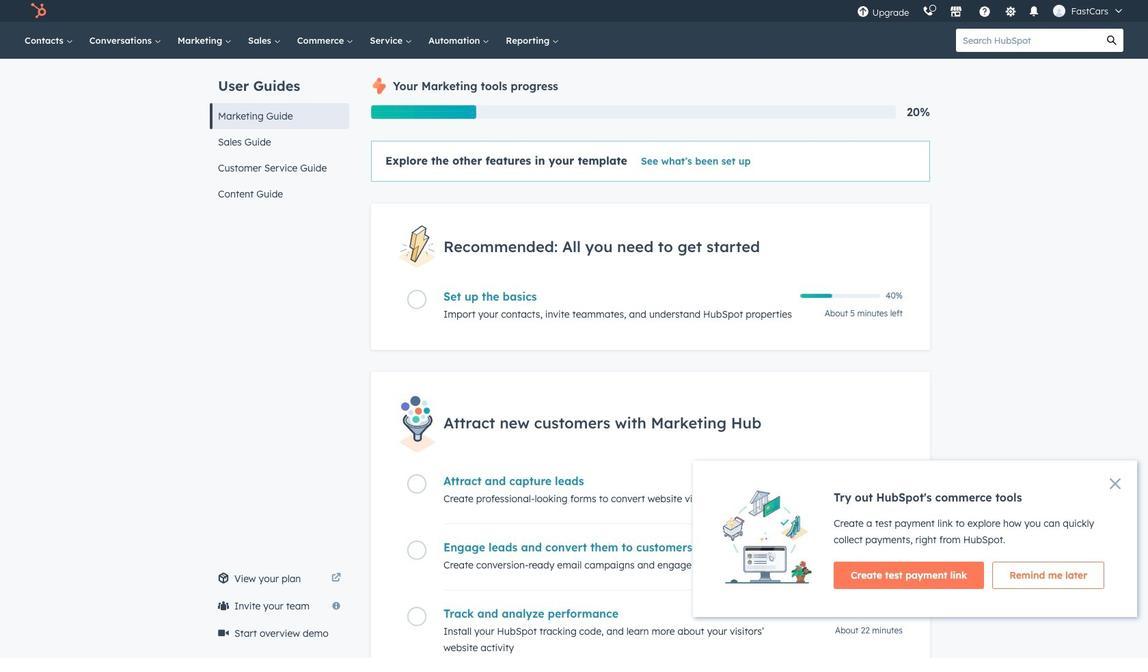 Task type: locate. For each thing, give the bounding box(es) containing it.
menu
[[851, 0, 1132, 22]]

1 link opens in a new window image from the top
[[331, 571, 341, 587]]

2 link opens in a new window image from the top
[[331, 573, 341, 584]]

link opens in a new window image
[[331, 571, 341, 587], [331, 573, 341, 584]]

progress bar
[[371, 105, 476, 119]]

user guides element
[[210, 59, 349, 207]]



Task type: vqa. For each thing, say whether or not it's contained in the screenshot.
Clear input IMAGE
no



Task type: describe. For each thing, give the bounding box(es) containing it.
[object object] complete progress bar
[[800, 294, 832, 298]]

marketplaces image
[[950, 6, 963, 18]]

close image
[[1110, 478, 1121, 489]]

Search HubSpot search field
[[956, 29, 1100, 52]]

christina overa image
[[1053, 5, 1066, 17]]



